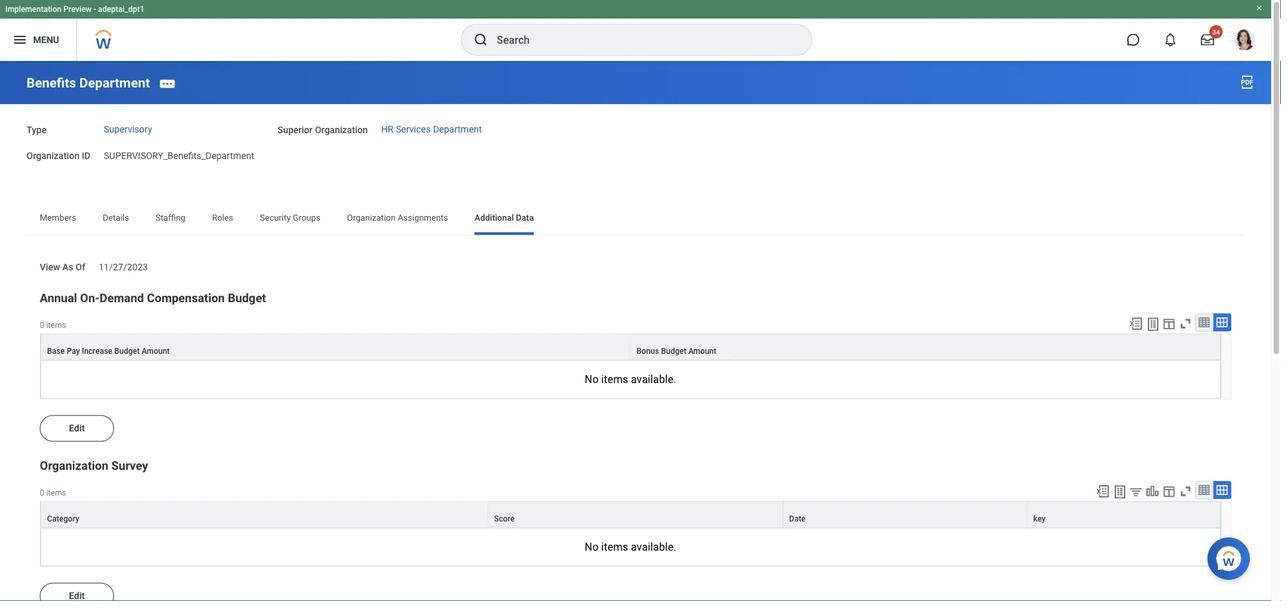 Task type: locate. For each thing, give the bounding box(es) containing it.
0 vertical spatial 0 items
[[40, 320, 66, 330]]

0 horizontal spatial amount
[[142, 346, 170, 356]]

type
[[27, 125, 46, 136]]

0 items inside the "organization survey" "group"
[[40, 488, 66, 497]]

1 no items available. from the top
[[585, 373, 676, 386]]

bonus budget amount
[[637, 346, 716, 356]]

bonus
[[637, 346, 659, 356]]

2 no items available. from the top
[[585, 541, 676, 553]]

0 vertical spatial row
[[40, 334, 1221, 360]]

2 horizontal spatial budget
[[661, 346, 686, 356]]

0 vertical spatial department
[[79, 75, 150, 91]]

benefits department
[[27, 75, 150, 91]]

1 fullscreen image from the top
[[1178, 316, 1193, 331]]

0 items
[[40, 320, 66, 330], [40, 488, 66, 497]]

no inside the "organization survey" "group"
[[585, 541, 599, 553]]

1 amount from the left
[[142, 346, 170, 356]]

0 vertical spatial fullscreen image
[[1178, 316, 1193, 331]]

no items available. for annual on-demand compensation budget
[[585, 373, 676, 386]]

table image
[[1198, 316, 1211, 329]]

score
[[494, 514, 515, 523]]

1 horizontal spatial export to excel image
[[1129, 316, 1143, 331]]

no inside annual on-demand compensation budget group
[[585, 373, 599, 386]]

2 row from the top
[[40, 501, 1221, 528]]

0 vertical spatial export to excel image
[[1129, 316, 1143, 331]]

export to worksheets image
[[1112, 484, 1128, 500]]

toolbar inside the "organization survey" "group"
[[1090, 481, 1231, 501]]

items
[[46, 320, 66, 330], [601, 373, 628, 386], [46, 488, 66, 497], [601, 541, 628, 553]]

department right services
[[433, 124, 482, 135]]

key
[[1033, 514, 1046, 523]]

organization
[[315, 125, 368, 136], [27, 150, 79, 161], [347, 213, 396, 223], [40, 459, 108, 473]]

supervisory link
[[104, 124, 152, 135]]

1 vertical spatial 0 items
[[40, 488, 66, 497]]

groups
[[293, 213, 320, 223]]

no
[[585, 373, 599, 386], [585, 541, 599, 553]]

no items available. down bonus
[[585, 373, 676, 386]]

1 horizontal spatial department
[[433, 124, 482, 135]]

date
[[789, 514, 806, 523]]

organization id
[[27, 150, 90, 161]]

department
[[79, 75, 150, 91], [433, 124, 482, 135]]

0 for annual on-demand compensation budget
[[40, 320, 44, 330]]

fullscreen image right click to view/edit grid preferences icon
[[1178, 484, 1193, 499]]

organization assignments
[[347, 213, 448, 223]]

1 vertical spatial export to excel image
[[1096, 484, 1110, 499]]

available. inside annual on-demand compensation budget group
[[631, 373, 676, 386]]

annual on-demand compensation budget
[[40, 291, 266, 305]]

1 horizontal spatial budget
[[228, 291, 266, 305]]

1 row from the top
[[40, 334, 1221, 360]]

34
[[1212, 28, 1220, 36]]

row
[[40, 334, 1221, 360], [40, 501, 1221, 528]]

toolbar for annual on-demand compensation budget
[[1123, 313, 1231, 334]]

organization inside the "organization survey" "group"
[[40, 459, 108, 473]]

organization down type
[[27, 150, 79, 161]]

no items available. inside the "organization survey" "group"
[[585, 541, 676, 553]]

amount
[[142, 346, 170, 356], [688, 346, 716, 356]]

1 horizontal spatial amount
[[688, 346, 716, 356]]

date button
[[783, 502, 1027, 527]]

organization survey
[[40, 459, 148, 473]]

click to view/edit grid preferences image
[[1162, 316, 1176, 331]]

1 vertical spatial no items available.
[[585, 541, 676, 553]]

available. for annual on-demand compensation budget
[[631, 373, 676, 386]]

budget right increase
[[114, 346, 140, 356]]

export to excel image left export to worksheets image
[[1096, 484, 1110, 499]]

export to excel image for organization survey
[[1096, 484, 1110, 499]]

close environment banner image
[[1255, 4, 1263, 12]]

toolbar
[[1123, 313, 1231, 334], [1090, 481, 1231, 501]]

export to excel image left export to worksheets icon
[[1129, 316, 1143, 331]]

key button
[[1027, 502, 1220, 527]]

tab list
[[27, 203, 1245, 235]]

1 vertical spatial fullscreen image
[[1178, 484, 1193, 499]]

0 down organization survey on the bottom of page
[[40, 488, 44, 497]]

no items available. inside annual on-demand compensation budget group
[[585, 373, 676, 386]]

edit
[[69, 423, 85, 434]]

amount inside base pay increase budget amount popup button
[[142, 346, 170, 356]]

available. down bonus
[[631, 373, 676, 386]]

1 vertical spatial available.
[[631, 541, 676, 553]]

0 down annual
[[40, 320, 44, 330]]

expand table image
[[1215, 484, 1229, 497]]

0 vertical spatial toolbar
[[1123, 313, 1231, 334]]

no items available. for organization survey
[[585, 541, 676, 553]]

2 0 from the top
[[40, 488, 44, 497]]

score button
[[488, 502, 783, 527]]

view as of element
[[99, 254, 148, 273]]

available. inside the "organization survey" "group"
[[631, 541, 676, 553]]

1 vertical spatial 0
[[40, 488, 44, 497]]

fullscreen image
[[1178, 316, 1193, 331], [1178, 484, 1193, 499]]

row inside the "organization survey" "group"
[[40, 501, 1221, 528]]

0
[[40, 320, 44, 330], [40, 488, 44, 497]]

available.
[[631, 373, 676, 386], [631, 541, 676, 553]]

organization left assignments
[[347, 213, 396, 223]]

department up supervisory
[[79, 75, 150, 91]]

organization down 'edit' 'button'
[[40, 459, 108, 473]]

1 vertical spatial no
[[585, 541, 599, 553]]

staffing
[[156, 213, 185, 223]]

0 items for organization survey
[[40, 488, 66, 497]]

1 vertical spatial department
[[433, 124, 482, 135]]

2 no from the top
[[585, 541, 599, 553]]

view printable version (pdf) image
[[1239, 74, 1255, 90]]

1 0 from the top
[[40, 320, 44, 330]]

toolbar inside annual on-demand compensation budget group
[[1123, 313, 1231, 334]]

11/27/2023
[[99, 262, 148, 273]]

0 inside the "organization survey" "group"
[[40, 488, 44, 497]]

1 vertical spatial toolbar
[[1090, 481, 1231, 501]]

available. down score popup button
[[631, 541, 676, 553]]

0 items inside annual on-demand compensation budget group
[[40, 320, 66, 330]]

2 available. from the top
[[631, 541, 676, 553]]

view
[[40, 262, 60, 273]]

0 vertical spatial no items available.
[[585, 373, 676, 386]]

search image
[[473, 32, 489, 48]]

no items available.
[[585, 373, 676, 386], [585, 541, 676, 553]]

2 0 items from the top
[[40, 488, 66, 497]]

0 items up 'category'
[[40, 488, 66, 497]]

expand table image
[[1215, 316, 1229, 329]]

tab list containing members
[[27, 203, 1245, 235]]

1 no from the top
[[585, 373, 599, 386]]

budget
[[228, 291, 266, 305], [114, 346, 140, 356], [661, 346, 686, 356]]

supervisory_benefits_department
[[104, 150, 254, 161]]

budget right bonus
[[661, 346, 686, 356]]

0 vertical spatial no
[[585, 373, 599, 386]]

compensation
[[147, 291, 225, 305]]

survey
[[111, 459, 148, 473]]

no for annual on-demand compensation budget
[[585, 373, 599, 386]]

additional data
[[475, 213, 534, 223]]

no items available. down score popup button
[[585, 541, 676, 553]]

1 vertical spatial row
[[40, 501, 1221, 528]]

export to excel image
[[1129, 316, 1143, 331], [1096, 484, 1110, 499]]

0 inside annual on-demand compensation budget group
[[40, 320, 44, 330]]

0 vertical spatial 0
[[40, 320, 44, 330]]

row containing category
[[40, 501, 1221, 528]]

no for organization survey
[[585, 541, 599, 553]]

profile logan mcneil image
[[1234, 29, 1255, 53]]

0 horizontal spatial export to excel image
[[1096, 484, 1110, 499]]

amount down annual on-demand compensation budget button
[[142, 346, 170, 356]]

row containing base pay increase budget amount
[[40, 334, 1221, 360]]

1 0 items from the top
[[40, 320, 66, 330]]

menu
[[33, 34, 59, 45]]

row inside annual on-demand compensation budget group
[[40, 334, 1221, 360]]

1 available. from the top
[[631, 373, 676, 386]]

fullscreen image right click to view/edit grid preferences image
[[1178, 316, 1193, 331]]

-
[[94, 5, 96, 14]]

export to excel image for annual on-demand compensation budget
[[1129, 316, 1143, 331]]

2 amount from the left
[[688, 346, 716, 356]]

as
[[62, 262, 73, 273]]

benefits department link
[[27, 75, 150, 91]]

amount right bonus
[[688, 346, 716, 356]]

0 vertical spatial available.
[[631, 373, 676, 386]]

hr
[[381, 124, 393, 135]]

0 items up the base
[[40, 320, 66, 330]]

budget right compensation
[[228, 291, 266, 305]]



Task type: describe. For each thing, give the bounding box(es) containing it.
superior
[[277, 125, 313, 136]]

demand
[[100, 291, 144, 305]]

security
[[260, 213, 291, 223]]

base pay increase budget amount button
[[41, 334, 630, 360]]

hr services department
[[381, 124, 482, 135]]

implementation preview -   adeptai_dpt1
[[5, 5, 144, 14]]

0 horizontal spatial budget
[[114, 346, 140, 356]]

2 fullscreen image from the top
[[1178, 484, 1193, 499]]

superior organization
[[277, 125, 368, 136]]

34 button
[[1193, 25, 1223, 54]]

base pay increase budget amount
[[47, 346, 170, 356]]

data
[[516, 213, 534, 223]]

annual on-demand compensation budget button
[[40, 291, 266, 305]]

edit button
[[40, 415, 114, 442]]

table image
[[1198, 484, 1211, 497]]

menu button
[[0, 19, 76, 61]]

members
[[40, 213, 76, 223]]

details
[[103, 213, 129, 223]]

increase
[[82, 346, 112, 356]]

row for organization survey
[[40, 501, 1221, 528]]

preview
[[63, 5, 92, 14]]

organization for organization id
[[27, 150, 79, 161]]

assignments
[[398, 213, 448, 223]]

additional
[[475, 213, 514, 223]]

category button
[[41, 502, 487, 527]]

row for annual on-demand compensation budget
[[40, 334, 1221, 360]]

annual on-demand compensation budget group
[[40, 290, 1231, 399]]

tab list inside benefits department 'main content'
[[27, 203, 1245, 235]]

organization left hr
[[315, 125, 368, 136]]

organization survey button
[[40, 459, 148, 473]]

organization survey group
[[40, 458, 1231, 567]]

benefits department main content
[[0, 61, 1271, 601]]

justify image
[[12, 32, 28, 48]]

annual
[[40, 291, 77, 305]]

expand/collapse chart image
[[1145, 484, 1160, 499]]

toolbar for organization survey
[[1090, 481, 1231, 501]]

export to worksheets image
[[1145, 316, 1161, 332]]

supervisory
[[104, 124, 152, 135]]

select to filter grid data image
[[1129, 485, 1143, 499]]

category
[[47, 514, 79, 523]]

adeptai_dpt1
[[98, 5, 144, 14]]

security groups
[[260, 213, 320, 223]]

click to view/edit grid preferences image
[[1162, 484, 1176, 499]]

Search Workday  search field
[[497, 25, 784, 54]]

organization for organization survey
[[40, 459, 108, 473]]

services
[[396, 124, 431, 135]]

pay
[[67, 346, 80, 356]]

menu banner
[[0, 0, 1271, 61]]

of
[[76, 262, 85, 273]]

notifications large image
[[1164, 33, 1177, 46]]

0 for organization survey
[[40, 488, 44, 497]]

bonus budget amount button
[[631, 334, 1220, 360]]

hr services department link
[[381, 124, 482, 135]]

0 horizontal spatial department
[[79, 75, 150, 91]]

implementation
[[5, 5, 61, 14]]

on-
[[80, 291, 100, 305]]

available. for organization survey
[[631, 541, 676, 553]]

amount inside bonus budget amount popup button
[[688, 346, 716, 356]]

roles
[[212, 213, 233, 223]]

id
[[82, 150, 90, 161]]

base
[[47, 346, 65, 356]]

organization for organization assignments
[[347, 213, 396, 223]]

view as of
[[40, 262, 85, 273]]

inbox large image
[[1201, 33, 1214, 46]]

0 items for annual on-demand compensation budget
[[40, 320, 66, 330]]

benefits
[[27, 75, 76, 91]]



Task type: vqa. For each thing, say whether or not it's contained in the screenshot.
the Due
no



